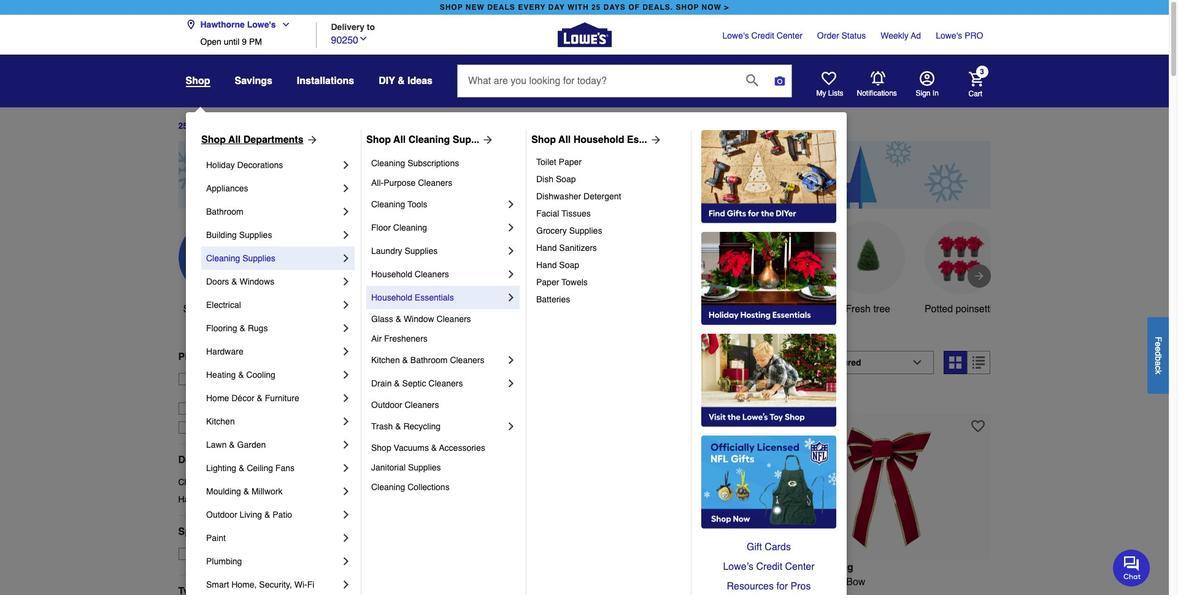 Task type: locate. For each thing, give the bounding box(es) containing it.
supplies up sanitizers
[[569, 226, 602, 236]]

garden
[[237, 440, 266, 450]]

decorations for holiday decorations
[[237, 160, 283, 170]]

diy & ideas button
[[379, 70, 433, 92]]

shop up toilet
[[532, 134, 556, 145]]

ft inside "holiday living 100-count 20.62-ft white incandescent plug- in christmas string lights"
[[437, 577, 442, 588]]

credit for lowe's
[[752, 31, 775, 41]]

outdoor cleaners link
[[371, 395, 517, 415]]

lights
[[447, 591, 473, 595], [683, 591, 709, 595]]

electrical
[[206, 300, 241, 310]]

0 vertical spatial white
[[762, 304, 787, 315]]

& right lawn
[[229, 440, 235, 450]]

all for deals
[[209, 304, 219, 315]]

1 vertical spatial outdoor
[[206, 510, 237, 520]]

gift cards
[[747, 542, 791, 553]]

household for household cleaners
[[371, 269, 412, 279]]

bathroom up the drain & septic cleaners link
[[410, 355, 448, 365]]

laundry supplies link
[[371, 239, 505, 263]]

in inside holiday living 8.5-in w red bow
[[803, 577, 811, 588]]

supplies down the shop vacuums & accessories
[[408, 463, 441, 473]]

1 horizontal spatial plug-
[[573, 591, 596, 595]]

1 vertical spatial savings
[[478, 304, 512, 315]]

& right diy
[[398, 75, 405, 87]]

cleaning inside shop all cleaning sup... link
[[409, 134, 450, 145]]

windows
[[240, 277, 275, 287]]

chevron right image for plumbing
[[340, 555, 352, 568]]

2 20.62- from the left
[[622, 577, 650, 588]]

chevron right image
[[340, 159, 352, 171], [340, 182, 352, 195], [505, 198, 517, 211], [340, 206, 352, 218], [340, 229, 352, 241], [340, 276, 352, 288], [340, 299, 352, 311], [340, 322, 352, 335], [505, 354, 517, 366], [340, 392, 352, 404], [340, 439, 352, 451], [340, 532, 352, 544], [340, 555, 352, 568]]

0 vertical spatial pickup
[[178, 352, 211, 363]]

shop up janitorial
[[371, 443, 391, 453]]

0 vertical spatial center
[[777, 31, 803, 41]]

shop down open
[[186, 75, 210, 87]]

0 horizontal spatial string
[[418, 591, 444, 595]]

deals right of on the left top of page
[[224, 121, 247, 131]]

hand soap
[[536, 260, 579, 270]]

hawthorne lowe's & nearby stores
[[197, 387, 330, 396]]

savings down pm
[[235, 75, 272, 87]]

1 hand from the top
[[536, 243, 557, 253]]

household down laundry
[[371, 269, 412, 279]]

find gifts for the diyer. image
[[702, 130, 837, 223]]

arrow right image inside "shop all household es..." link
[[647, 134, 662, 146]]

25 right with in the top of the page
[[592, 3, 601, 12]]

deals up flooring & rugs
[[222, 304, 247, 315]]

1 horizontal spatial count
[[593, 577, 619, 588]]

my
[[817, 89, 826, 98]]

supplies up the windows
[[243, 253, 275, 263]]

delivery up lawn & garden
[[216, 423, 247, 433]]

& for kitchen & bathroom cleaners
[[402, 355, 408, 365]]

appliances
[[206, 184, 248, 193]]

0 vertical spatial 25
[[592, 3, 601, 12]]

holiday for holiday living
[[558, 304, 590, 315]]

100- inside 100-count 20.62-ft multicolor incandescent plug-in christmas string lights
[[573, 577, 593, 588]]

chevron right image for appliances
[[340, 182, 352, 195]]

holiday for holiday living 8.5-in w red bow
[[787, 562, 822, 573]]

electrical link
[[206, 293, 340, 317]]

kitchen for kitchen
[[206, 417, 235, 427]]

gift
[[747, 542, 762, 553]]

hanging decoration
[[659, 304, 705, 329]]

3 shop from the left
[[532, 134, 556, 145]]

1 vertical spatial in
[[803, 577, 811, 588]]

lowe's home improvement notification center image
[[871, 71, 885, 86]]

supplies up the cleaning supplies
[[239, 230, 272, 240]]

household up toilet paper link
[[574, 134, 624, 145]]

outdoor for outdoor cleaners
[[371, 400, 402, 410]]

cleaning inside cleaning subscriptions link
[[371, 158, 405, 168]]

0 horizontal spatial shop
[[201, 134, 226, 145]]

in inside "holiday living 100-count 20.62-ft white incandescent plug- in christmas string lights"
[[360, 591, 369, 595]]

2 hand from the top
[[536, 260, 557, 270]]

8.5-
[[787, 577, 803, 588]]

compare for 1001813120 element
[[383, 393, 418, 403]]

2 vertical spatial household
[[371, 293, 412, 303]]

holiday inside holiday living 8.5-in w red bow
[[787, 562, 822, 573]]

pm
[[249, 37, 262, 47]]

facial tissues
[[536, 209, 591, 219]]

0 horizontal spatial shop
[[440, 3, 463, 12]]

1 compare from the left
[[383, 393, 418, 403]]

paper up batteries on the left
[[536, 277, 559, 287]]

0 horizontal spatial savings
[[235, 75, 272, 87]]

25 left days at top left
[[178, 121, 188, 131]]

kitchen down home
[[206, 417, 235, 427]]

None search field
[[457, 64, 792, 109]]

in left w
[[803, 577, 811, 588]]

0 horizontal spatial plug-
[[534, 577, 557, 588]]

bathroom down the appliances
[[206, 207, 243, 217]]

resources for pros
[[727, 581, 811, 592]]

delivery up heating & cooling
[[223, 352, 261, 363]]

arrow right image up "holiday decorations" link
[[304, 134, 318, 146]]

0 horizontal spatial departments
[[178, 455, 238, 466]]

delivery up '90250'
[[331, 22, 365, 32]]

dishwasher detergent
[[536, 191, 621, 201]]

living for holiday living 100-count 20.62-ft white incandescent plug- in christmas string lights
[[399, 562, 428, 573]]

led
[[392, 304, 411, 315]]

hanukkah decorations link
[[178, 493, 341, 506]]

shop for shop vacuums & accessories
[[371, 443, 391, 453]]

supplies up household cleaners
[[405, 246, 438, 256]]

cleaning up subscriptions
[[409, 134, 450, 145]]

holiday inside button
[[558, 304, 590, 315]]

1 count from the left
[[380, 577, 406, 588]]

decorations down lighting & ceiling fans
[[219, 477, 265, 487]]

dish soap
[[536, 174, 576, 184]]

chevron down image
[[276, 20, 291, 29]]

grid view image
[[950, 356, 962, 369]]

1 horizontal spatial shop
[[676, 3, 699, 12]]

home
[[206, 393, 229, 403]]

ceiling
[[247, 463, 273, 473]]

2 horizontal spatial shop
[[532, 134, 556, 145]]

1 horizontal spatial kitchen
[[371, 355, 400, 365]]

1 horizontal spatial 100-
[[573, 577, 593, 588]]

my lists
[[817, 89, 844, 98]]

all up 'cleaning subscriptions'
[[394, 134, 406, 145]]

supplies for cleaning supplies
[[243, 253, 275, 263]]

0 vertical spatial bathroom
[[206, 207, 243, 217]]

cleaners up outdoor cleaners link
[[429, 379, 463, 389]]

bathroom link
[[206, 200, 340, 223]]

arrow right image
[[304, 134, 318, 146], [480, 134, 494, 146], [647, 134, 662, 146], [973, 270, 985, 282]]

arrow right image inside "shop all departments" link
[[304, 134, 318, 146]]

all up the flooring
[[209, 304, 219, 315]]

& for glass & window cleaners
[[396, 314, 401, 324]]

0 vertical spatial plug-
[[534, 577, 557, 588]]

cleaning down janitorial
[[371, 482, 405, 492]]

cleaning up all-
[[371, 158, 405, 168]]

wi-
[[294, 580, 307, 590]]

hawthorne lowe's & nearby stores button
[[197, 385, 330, 398]]

credit inside lowe's credit center link
[[752, 31, 775, 41]]

a
[[1154, 361, 1164, 366]]

1 horizontal spatial outdoor
[[371, 400, 402, 410]]

household up led
[[371, 293, 412, 303]]

f e e d b a c k
[[1154, 337, 1164, 374]]

100-
[[360, 577, 380, 588], [573, 577, 593, 588]]

location image
[[186, 20, 195, 29]]

hawthorne
[[200, 20, 245, 29], [197, 387, 238, 396]]

2 100- from the left
[[573, 577, 593, 588]]

arrow right image inside shop all cleaning sup... link
[[480, 134, 494, 146]]

supplies
[[569, 226, 602, 236], [239, 230, 272, 240], [405, 246, 438, 256], [243, 253, 275, 263], [408, 463, 441, 473]]

ft inside 100-count 20.62-ft multicolor incandescent plug-in christmas string lights
[[650, 577, 655, 588]]

& for moulding & millwork
[[243, 487, 249, 497]]

supplies inside "link"
[[239, 230, 272, 240]]

0 vertical spatial outdoor
[[371, 400, 402, 410]]

1 horizontal spatial white
[[762, 304, 787, 315]]

1 lights from the left
[[447, 591, 473, 595]]

1 horizontal spatial compare
[[809, 393, 844, 403]]

e
[[1154, 342, 1164, 347], [1154, 347, 1164, 351]]

0 horizontal spatial 100-
[[360, 577, 380, 588]]

0 vertical spatial delivery
[[331, 22, 365, 32]]

pros
[[791, 581, 811, 592]]

new
[[466, 3, 485, 12]]

cleaning supplies link
[[206, 247, 340, 270]]

white inside button
[[762, 304, 787, 315]]

supplies for grocery supplies
[[569, 226, 602, 236]]

center for lowe's credit center
[[777, 31, 803, 41]]

savings up 198 products in holiday decorations
[[478, 304, 512, 315]]

cleaning inside cleaning collections link
[[371, 482, 405, 492]]

chevron right image for home décor & furniture
[[340, 392, 352, 404]]

chevron right image for moulding & millwork
[[340, 485, 352, 498]]

2 horizontal spatial in
[[933, 89, 939, 98]]

outdoor living & patio link
[[206, 503, 340, 527]]

1 horizontal spatial christmas
[[371, 591, 416, 595]]

20.62- inside 100-count 20.62-ft multicolor incandescent plug-in christmas string lights
[[622, 577, 650, 588]]

of
[[213, 121, 221, 131]]

rugs
[[248, 323, 268, 333]]

arrow right image for shop all household es...
[[647, 134, 662, 146]]

1 vertical spatial deals
[[222, 304, 247, 315]]

hand down grocery
[[536, 243, 557, 253]]

incandescent inside 100-count 20.62-ft multicolor incandescent plug-in christmas string lights
[[703, 577, 761, 588]]

1 vertical spatial paper
[[536, 277, 559, 287]]

2 horizontal spatial christmas
[[607, 591, 652, 595]]

sign in
[[916, 89, 939, 98]]

glass
[[371, 314, 393, 324]]

lowe's home improvement cart image
[[969, 72, 984, 86]]

& for drain & septic cleaners
[[394, 379, 400, 389]]

shop down 25 days of deals link
[[201, 134, 226, 145]]

cleaning for subscriptions
[[371, 158, 405, 168]]

cleaning down building
[[206, 253, 240, 263]]

deals
[[224, 121, 247, 131], [222, 304, 247, 315]]

savings button
[[235, 70, 272, 92], [458, 221, 532, 317]]

lowe's home improvement account image
[[920, 71, 934, 86]]

every
[[518, 3, 546, 12]]

2 shop from the left
[[366, 134, 391, 145]]

shop inside button
[[183, 304, 206, 315]]

chevron right image for electrical
[[340, 299, 352, 311]]

e up b
[[1154, 347, 1164, 351]]

1 vertical spatial plug-
[[573, 591, 596, 595]]

center up 8.5-
[[785, 562, 815, 573]]

cleaners up air fresheners link
[[437, 314, 471, 324]]

pickup up free
[[178, 352, 211, 363]]

floor cleaning
[[371, 223, 427, 233]]

chevron right image for lighting & ceiling fans
[[340, 462, 352, 474]]

departments element
[[178, 454, 341, 466]]

hawthorne down the store at the left
[[197, 387, 238, 396]]

chevron right image for trash & recycling
[[505, 420, 517, 433]]

camera image
[[774, 75, 786, 87]]

chevron right image for laundry supplies
[[505, 245, 517, 257]]

1 horizontal spatial bathroom
[[410, 355, 448, 365]]

kitchen inside the kitchen & bathroom cleaners link
[[371, 355, 400, 365]]

cleaning for collections
[[371, 482, 405, 492]]

white
[[762, 304, 787, 315], [445, 577, 470, 588]]

chevron right image for floor cleaning
[[505, 222, 517, 234]]

1 vertical spatial kitchen
[[206, 417, 235, 427]]

shop all household es...
[[532, 134, 647, 145]]

cleaning inside "cleaning supplies" link
[[206, 253, 240, 263]]

0 vertical spatial credit
[[752, 31, 775, 41]]

0 vertical spatial kitchen
[[371, 355, 400, 365]]

1 vertical spatial white
[[445, 577, 470, 588]]

arrow right image for shop all cleaning sup...
[[480, 134, 494, 146]]

all up toilet paper
[[559, 134, 571, 145]]

1 horizontal spatial shop
[[366, 134, 391, 145]]

kitchen & bathroom cleaners
[[371, 355, 485, 365]]

credit up search icon
[[752, 31, 775, 41]]

special offers button
[[178, 516, 341, 548]]

pickup up hawthorne lowe's & nearby stores
[[240, 374, 265, 384]]

compare for 5013254527 element
[[809, 393, 844, 403]]

2 compare from the left
[[809, 393, 844, 403]]

& left rugs
[[240, 323, 245, 333]]

0 horizontal spatial pickup
[[178, 352, 211, 363]]

2 lights from the left
[[683, 591, 709, 595]]

cleaners down subscriptions
[[418, 178, 453, 188]]

lowe's pro
[[936, 31, 984, 41]]

visit the lowe's toy shop. image
[[702, 334, 837, 427]]

1 vertical spatial credit
[[756, 562, 783, 573]]

1 shop from the left
[[201, 134, 226, 145]]

lighting & ceiling fans link
[[206, 457, 340, 480]]

0 horizontal spatial incandescent
[[473, 577, 531, 588]]

chevron right image for doors & windows
[[340, 276, 352, 288]]

holiday living 100-count 20.62-ft white incandescent plug- in christmas string lights
[[360, 562, 557, 595]]

center left order
[[777, 31, 803, 41]]

0 vertical spatial departments
[[244, 134, 304, 145]]

1 vertical spatial bathroom
[[410, 355, 448, 365]]

security,
[[259, 580, 292, 590]]

compare inside 1001813120 element
[[383, 393, 418, 403]]

cleaning up laundry supplies
[[393, 223, 427, 233]]

0 horizontal spatial outdoor
[[206, 510, 237, 520]]

1 horizontal spatial in
[[803, 577, 811, 588]]

chevron right image for smart home, security, wi-fi
[[340, 579, 352, 591]]

household essentials
[[371, 293, 454, 303]]

1 horizontal spatial string
[[654, 591, 680, 595]]

1 vertical spatial center
[[785, 562, 815, 573]]

1 vertical spatial 25
[[178, 121, 188, 131]]

& right trash
[[395, 422, 401, 431]]

1 vertical spatial hawthorne
[[197, 387, 238, 396]]

1 horizontal spatial incandescent
[[703, 577, 761, 588]]

chevron right image for household cleaners
[[505, 268, 517, 280]]

kitchen for kitchen & bathroom cleaners
[[371, 355, 400, 365]]

0 horizontal spatial compare
[[383, 393, 418, 403]]

holiday decorations
[[206, 160, 283, 170]]

arrow right image up poinsettia
[[973, 270, 985, 282]]

living inside holiday living 8.5-in w red bow
[[825, 562, 854, 573]]

lawn
[[206, 440, 227, 450]]

outdoor down hanukkah decorations
[[206, 510, 237, 520]]

& right drain
[[394, 379, 400, 389]]

in inside 'button'
[[933, 89, 939, 98]]

1 horizontal spatial lights
[[683, 591, 709, 595]]

decorations down "shop all departments" link
[[237, 160, 283, 170]]

cleaners
[[418, 178, 453, 188], [415, 269, 449, 279], [437, 314, 471, 324], [450, 355, 485, 365], [429, 379, 463, 389], [405, 400, 439, 410]]

& left the ceiling
[[239, 463, 244, 473]]

100- inside "holiday living 100-count 20.62-ft white incandescent plug- in christmas string lights"
[[360, 577, 380, 588]]

holiday for holiday decorations
[[206, 160, 235, 170]]

2 ft from the left
[[650, 577, 655, 588]]

all inside button
[[209, 304, 219, 315]]

credit inside "lowe's credit center" link
[[756, 562, 783, 573]]

fast delivery
[[197, 423, 247, 433]]

all down 25 days of deals link
[[228, 134, 241, 145]]

facial tissues link
[[536, 205, 683, 222]]

fresh tree button
[[831, 221, 905, 317]]

& right glass
[[396, 314, 401, 324]]

towels
[[562, 277, 588, 287]]

supplies for laundry supplies
[[405, 246, 438, 256]]

living inside "holiday living 100-count 20.62-ft white incandescent plug- in christmas string lights"
[[399, 562, 428, 573]]

plumbing link
[[206, 550, 340, 573]]

& for pickup & delivery
[[213, 352, 220, 363]]

0 horizontal spatial in
[[450, 357, 461, 374]]

in down air fresheners link
[[450, 357, 461, 374]]

1 vertical spatial pickup
[[240, 374, 265, 384]]

1 horizontal spatial 20.62-
[[622, 577, 650, 588]]

potted poinsettia
[[925, 304, 998, 315]]

1 horizontal spatial savings button
[[458, 221, 532, 317]]

shop
[[440, 3, 463, 12], [676, 3, 699, 12]]

shop up all-
[[366, 134, 391, 145]]

kitchen down air
[[371, 355, 400, 365]]

order status link
[[817, 29, 866, 42]]

2 vertical spatial shop
[[371, 443, 391, 453]]

100-count 20.62-ft multicolor incandescent plug-in christmas string lights
[[573, 577, 761, 595]]

0 horizontal spatial 20.62-
[[409, 577, 437, 588]]

0 horizontal spatial lights
[[447, 591, 473, 595]]

& for doors & windows
[[232, 277, 237, 287]]

decorations down holiday living
[[523, 357, 608, 374]]

lowe's home improvement logo image
[[558, 8, 612, 62]]

departments down lawn
[[178, 455, 238, 466]]

living inside button
[[593, 304, 619, 315]]

1 20.62- from the left
[[409, 577, 437, 588]]

compare inside 5013254527 element
[[809, 393, 844, 403]]

shop for shop all household es...
[[532, 134, 556, 145]]

cleaning for tools
[[371, 199, 405, 209]]

doors
[[206, 277, 229, 287]]

christmas inside "holiday living 100-count 20.62-ft white incandescent plug- in christmas string lights"
[[371, 591, 416, 595]]

holiday inside "holiday living 100-count 20.62-ft white incandescent plug- in christmas string lights"
[[360, 562, 396, 573]]

shop left electrical
[[183, 304, 206, 315]]

0 vertical spatial hawthorne
[[200, 20, 245, 29]]

1 horizontal spatial ft
[[650, 577, 655, 588]]

0 horizontal spatial kitchen
[[206, 417, 235, 427]]

household for household essentials
[[371, 293, 412, 303]]

1 horizontal spatial savings
[[478, 304, 512, 315]]

25 days of deals. shop new deals every day. while supplies last. image
[[178, 141, 991, 209]]

1 vertical spatial shop
[[183, 304, 206, 315]]

arrow right image up cleaning subscriptions link
[[480, 134, 494, 146]]

decorations up outdoor living & patio at the left of the page
[[219, 495, 265, 504]]

chevron right image for holiday decorations
[[340, 159, 352, 171]]

2 count from the left
[[593, 577, 619, 588]]

cleaning down all-
[[371, 199, 405, 209]]

hawthorne up open until 9 pm
[[200, 20, 245, 29]]

open until 9 pm
[[200, 37, 262, 47]]

cleaning inside cleaning tools link
[[371, 199, 405, 209]]

living for holiday living
[[593, 304, 619, 315]]

& up heating
[[213, 352, 220, 363]]

0 horizontal spatial white
[[445, 577, 470, 588]]

hawthorne lowe's button
[[186, 12, 296, 37]]

offers
[[215, 527, 244, 538]]

heart outline image
[[759, 420, 772, 433]]

chevron right image for flooring & rugs
[[340, 322, 352, 335]]

holiday for holiday living 100-count 20.62-ft white incandescent plug- in christmas string lights
[[360, 562, 396, 573]]

hand inside hand sanitizers link
[[536, 243, 557, 253]]

hand inside 'hand soap' "link"
[[536, 260, 557, 270]]

credit up resources for pros link
[[756, 562, 783, 573]]

1 vertical spatial departments
[[178, 455, 238, 466]]

e up d
[[1154, 342, 1164, 347]]

0 horizontal spatial bathroom
[[206, 207, 243, 217]]

chevron right image for paint
[[340, 532, 352, 544]]

all for departments
[[228, 134, 241, 145]]

20.62-
[[409, 577, 437, 588], [622, 577, 650, 588]]

shop all household es... link
[[532, 133, 662, 147]]

count
[[380, 577, 406, 588], [593, 577, 619, 588]]

>
[[724, 3, 729, 12]]

in inside 100-count 20.62-ft multicolor incandescent plug-in christmas string lights
[[596, 591, 605, 595]]

1 vertical spatial household
[[371, 269, 412, 279]]

0 vertical spatial hand
[[536, 243, 557, 253]]

of
[[629, 3, 640, 12]]

2 string from the left
[[654, 591, 680, 595]]

0 vertical spatial savings button
[[235, 70, 272, 92]]

Search Query text field
[[458, 65, 737, 97]]

resources
[[727, 581, 774, 592]]

1 vertical spatial hand
[[536, 260, 557, 270]]

shop left now
[[676, 3, 699, 12]]

cleaners up recycling
[[405, 400, 439, 410]]

1 horizontal spatial in
[[596, 591, 605, 595]]

white inside "holiday living 100-count 20.62-ft white incandescent plug- in christmas string lights"
[[445, 577, 470, 588]]

string inside "holiday living 100-count 20.62-ft white incandescent plug- in christmas string lights"
[[418, 591, 444, 595]]

moulding & millwork
[[206, 487, 283, 497]]

2 incandescent from the left
[[703, 577, 761, 588]]

hand up paper towels
[[536, 260, 557, 270]]

& left millwork
[[243, 487, 249, 497]]

floor
[[371, 223, 391, 233]]

0 vertical spatial soap
[[556, 174, 576, 184]]

1 vertical spatial soap
[[559, 260, 579, 270]]

& for flooring & rugs
[[240, 323, 245, 333]]

cards
[[765, 542, 791, 553]]

laundry
[[371, 246, 402, 256]]

soap down hand sanitizers
[[559, 260, 579, 270]]

1 100- from the left
[[360, 577, 380, 588]]

soap inside "link"
[[559, 260, 579, 270]]

soap down toilet paper
[[556, 174, 576, 184]]

until
[[224, 37, 240, 47]]

air
[[371, 334, 382, 344]]

paper up dish soap
[[559, 157, 582, 167]]

& left patio
[[264, 510, 270, 520]]

outdoor up trash
[[371, 400, 402, 410]]

0 vertical spatial shop
[[186, 75, 210, 87]]

0 horizontal spatial in
[[360, 591, 369, 595]]

& right doors
[[232, 277, 237, 287]]

dishwasher detergent link
[[536, 188, 683, 205]]

days
[[604, 3, 626, 12]]

0 horizontal spatial ft
[[437, 577, 442, 588]]

& down fresheners
[[402, 355, 408, 365]]

0 vertical spatial in
[[450, 357, 461, 374]]

cleaning subscriptions
[[371, 158, 459, 168]]

1 string from the left
[[418, 591, 444, 595]]

center for lowe's credit center
[[785, 562, 815, 573]]

shop left the "new"
[[440, 3, 463, 12]]

0 horizontal spatial count
[[380, 577, 406, 588]]

arrow right image up toilet paper link
[[647, 134, 662, 146]]

hand for hand soap
[[536, 260, 557, 270]]

chevron right image
[[505, 222, 517, 234], [505, 245, 517, 257], [340, 252, 352, 265], [505, 268, 517, 280], [505, 292, 517, 304], [340, 346, 352, 358], [340, 369, 352, 381], [505, 377, 517, 390], [340, 416, 352, 428], [505, 420, 517, 433], [340, 462, 352, 474], [340, 485, 352, 498], [340, 509, 352, 521], [340, 579, 352, 591]]

list view image
[[973, 356, 985, 369]]

& down today
[[270, 387, 275, 396]]

1 horizontal spatial pickup
[[240, 374, 265, 384]]

1 incandescent from the left
[[473, 577, 531, 588]]

1 ft from the left
[[437, 577, 442, 588]]

plumbing
[[206, 557, 242, 567]]

lowe's down >
[[723, 31, 749, 41]]

& right the store at the left
[[238, 370, 244, 380]]

departments up "holiday decorations" link
[[244, 134, 304, 145]]



Task type: vqa. For each thing, say whether or not it's contained in the screenshot.
right crock
no



Task type: describe. For each thing, give the bounding box(es) containing it.
& right "décor"
[[257, 393, 263, 403]]

& for lighting & ceiling fans
[[239, 463, 244, 473]]

appliances link
[[206, 177, 340, 200]]

lawn & garden
[[206, 440, 266, 450]]

pro
[[965, 31, 984, 41]]

2 shop from the left
[[676, 3, 699, 12]]

floor cleaning link
[[371, 216, 505, 239]]

delivery to
[[331, 22, 375, 32]]

shop all deals button
[[178, 221, 252, 317]]

0 vertical spatial deals
[[224, 121, 247, 131]]

deals
[[487, 3, 515, 12]]

credit for lowe's
[[756, 562, 783, 573]]

cleaning for supplies
[[206, 253, 240, 263]]

lowe's left pro
[[936, 31, 963, 41]]

incandescent inside "holiday living 100-count 20.62-ft white incandescent plug- in christmas string lights"
[[473, 577, 531, 588]]

lowe's credit center
[[723, 562, 815, 573]]

chevron right image for household essentials
[[505, 292, 517, 304]]

outdoor for outdoor living & patio
[[206, 510, 237, 520]]

paper towels link
[[536, 274, 683, 291]]

shop new deals every day with 25 days of deals. shop now >
[[440, 3, 729, 12]]

notifications
[[857, 89, 897, 98]]

pickup & delivery
[[178, 352, 261, 363]]

on sale
[[200, 549, 231, 559]]

drain
[[371, 379, 392, 389]]

fans
[[275, 463, 295, 473]]

2 e from the top
[[1154, 347, 1164, 351]]

air fresheners
[[371, 334, 428, 344]]

d
[[1154, 351, 1164, 356]]

building supplies link
[[206, 223, 340, 247]]

potted
[[925, 304, 953, 315]]

store
[[217, 374, 237, 384]]

chevron right image for heating & cooling
[[340, 369, 352, 381]]

dish soap link
[[536, 171, 683, 188]]

0 horizontal spatial savings button
[[235, 70, 272, 92]]

hardware
[[206, 347, 243, 357]]

lowe's up pm
[[247, 20, 276, 29]]

hanukkah
[[178, 495, 217, 504]]

special
[[178, 527, 213, 538]]

string inside 100-count 20.62-ft multicolor incandescent plug-in christmas string lights
[[654, 591, 680, 595]]

hand sanitizers link
[[536, 239, 683, 257]]

supplies for janitorial supplies
[[408, 463, 441, 473]]

1 shop from the left
[[440, 3, 463, 12]]

f
[[1154, 337, 1164, 342]]

christmas inside 100-count 20.62-ft multicolor incandescent plug-in christmas string lights
[[607, 591, 652, 595]]

lists
[[828, 89, 844, 98]]

fresh tree
[[846, 304, 891, 315]]

supplies for building supplies
[[239, 230, 272, 240]]

cleaners up essentials
[[415, 269, 449, 279]]

installations
[[297, 75, 354, 87]]

cleaners down air fresheners link
[[450, 355, 485, 365]]

shop for shop all departments
[[201, 134, 226, 145]]

9
[[242, 37, 247, 47]]

chevron down image
[[358, 33, 368, 43]]

sale
[[214, 549, 231, 559]]

holiday hosting essentials. image
[[702, 232, 837, 325]]

heating & cooling link
[[206, 363, 340, 387]]

shop vacuums & accessories link
[[371, 438, 517, 458]]

hawthorne for hawthorne lowe's & nearby stores
[[197, 387, 238, 396]]

lowe's credit center
[[723, 31, 803, 41]]

decorations for hanukkah decorations
[[219, 495, 265, 504]]

chevron right image for kitchen
[[340, 416, 352, 428]]

officially licensed n f l gifts. shop now. image
[[702, 436, 837, 529]]

plug- inside 100-count 20.62-ft multicolor incandescent plug-in christmas string lights
[[573, 591, 596, 595]]

0 horizontal spatial christmas
[[178, 477, 217, 487]]

0 vertical spatial savings
[[235, 75, 272, 87]]

es...
[[627, 134, 647, 145]]

1 e from the top
[[1154, 342, 1164, 347]]

savings inside button
[[478, 304, 512, 315]]

chat invite button image
[[1113, 549, 1151, 587]]

& for lawn & garden
[[229, 440, 235, 450]]

décor
[[232, 393, 254, 403]]

glass & window cleaners
[[371, 314, 471, 324]]

free store pickup today at:
[[197, 374, 303, 384]]

5013254527 element
[[787, 392, 844, 404]]

plug- inside "holiday living 100-count 20.62-ft white incandescent plug- in christmas string lights"
[[534, 577, 557, 588]]

100-count 20.62-ft multicolor incandescent plug-in christmas string lights link
[[573, 562, 778, 595]]

shop for shop all deals
[[183, 304, 206, 315]]

count inside "holiday living 100-count 20.62-ft white incandescent plug- in christmas string lights"
[[380, 577, 406, 588]]

chevron right image for cleaning supplies
[[340, 252, 352, 265]]

shop for shop all cleaning sup...
[[366, 134, 391, 145]]

building
[[206, 230, 237, 240]]

janitorial supplies
[[371, 463, 441, 473]]

accessories
[[439, 443, 485, 453]]

vacuums
[[394, 443, 429, 453]]

2 vertical spatial delivery
[[216, 423, 247, 433]]

0 horizontal spatial 25
[[178, 121, 188, 131]]

lights inside "holiday living 100-count 20.62-ft white incandescent plug- in christmas string lights"
[[447, 591, 473, 595]]

shop all departments
[[201, 134, 304, 145]]

deals inside button
[[222, 304, 247, 315]]

lighting & ceiling fans
[[206, 463, 295, 473]]

patio
[[273, 510, 292, 520]]

1 vertical spatial savings button
[[458, 221, 532, 317]]

kitchen & bathroom cleaners link
[[371, 349, 505, 372]]

lighting
[[206, 463, 236, 473]]

chevron right image for outdoor living & patio
[[340, 509, 352, 521]]

chevron right image for cleaning tools
[[505, 198, 517, 211]]

heart outline image
[[972, 420, 985, 433]]

search image
[[746, 74, 759, 86]]

chevron right image for building supplies
[[340, 229, 352, 241]]

all for cleaning
[[394, 134, 406, 145]]

& for heating & cooling
[[238, 370, 244, 380]]

20.62- inside "holiday living 100-count 20.62-ft white incandescent plug- in christmas string lights"
[[409, 577, 437, 588]]

free
[[197, 374, 214, 384]]

1001813120 element
[[360, 392, 418, 404]]

gift cards link
[[702, 538, 837, 557]]

grocery supplies
[[536, 226, 602, 236]]

collections
[[408, 482, 450, 492]]

shop for shop
[[186, 75, 210, 87]]

led button
[[365, 221, 439, 317]]

doors & windows
[[206, 277, 275, 287]]

shop button
[[186, 75, 210, 87]]

& down trash & recycling link
[[431, 443, 437, 453]]

0 vertical spatial paper
[[559, 157, 582, 167]]

janitorial
[[371, 463, 406, 473]]

dishwasher
[[536, 191, 581, 201]]

& for trash & recycling
[[395, 422, 401, 431]]

hand for hand sanitizers
[[536, 243, 557, 253]]

soap for dish soap
[[556, 174, 576, 184]]

& for diy & ideas
[[398, 75, 405, 87]]

1 vertical spatial delivery
[[223, 352, 261, 363]]

heating
[[206, 370, 236, 380]]

lowe's home improvement lists image
[[822, 71, 836, 86]]

living for outdoor living & patio
[[240, 510, 262, 520]]

fi
[[307, 580, 314, 590]]

chevron right image for kitchen & bathroom cleaners
[[505, 354, 517, 366]]

90250 button
[[331, 32, 368, 48]]

arrow right image for shop all departments
[[304, 134, 318, 146]]

batteries
[[536, 295, 570, 304]]

home,
[[232, 580, 257, 590]]

hawthorne for hawthorne lowe's
[[200, 20, 245, 29]]

count inside 100-count 20.62-ft multicolor incandescent plug-in christmas string lights
[[593, 577, 619, 588]]

chevron right image for bathroom
[[340, 206, 352, 218]]

chevron right image for lawn & garden
[[340, 439, 352, 451]]

lowe's credit center link
[[702, 557, 837, 577]]

cleaning inside "floor cleaning" link
[[393, 223, 427, 233]]

0 vertical spatial household
[[574, 134, 624, 145]]

poinsettia
[[956, 304, 998, 315]]

cleaning tools link
[[371, 193, 505, 216]]

sign
[[916, 89, 931, 98]]

holiday living
[[558, 304, 619, 315]]

hand soap link
[[536, 257, 683, 274]]

1 horizontal spatial departments
[[244, 134, 304, 145]]

decorations for christmas decorations
[[219, 477, 265, 487]]

resources for pros link
[[702, 577, 837, 595]]

shop all cleaning sup...
[[366, 134, 480, 145]]

stores
[[306, 387, 330, 396]]

white button
[[738, 221, 812, 317]]

all for household
[[559, 134, 571, 145]]

hanging decoration button
[[645, 221, 718, 331]]

1 horizontal spatial 25
[[592, 3, 601, 12]]

soap for hand soap
[[559, 260, 579, 270]]

my lists link
[[817, 71, 844, 98]]

living for holiday living 8.5-in w red bow
[[825, 562, 854, 573]]

lowe's down free store pickup today at:
[[241, 387, 267, 396]]

flooring
[[206, 323, 237, 333]]

tree
[[874, 304, 891, 315]]

chevron right image for drain & septic cleaners
[[505, 377, 517, 390]]

days
[[190, 121, 211, 131]]

flooring & rugs link
[[206, 317, 340, 340]]

grocery supplies link
[[536, 222, 683, 239]]

hanging
[[663, 304, 700, 315]]

on
[[200, 549, 212, 559]]

lights inside 100-count 20.62-ft multicolor incandescent plug-in christmas string lights
[[683, 591, 709, 595]]

chevron right image for hardware
[[340, 346, 352, 358]]

fresheners
[[384, 334, 428, 344]]

lowe's
[[723, 562, 754, 573]]



